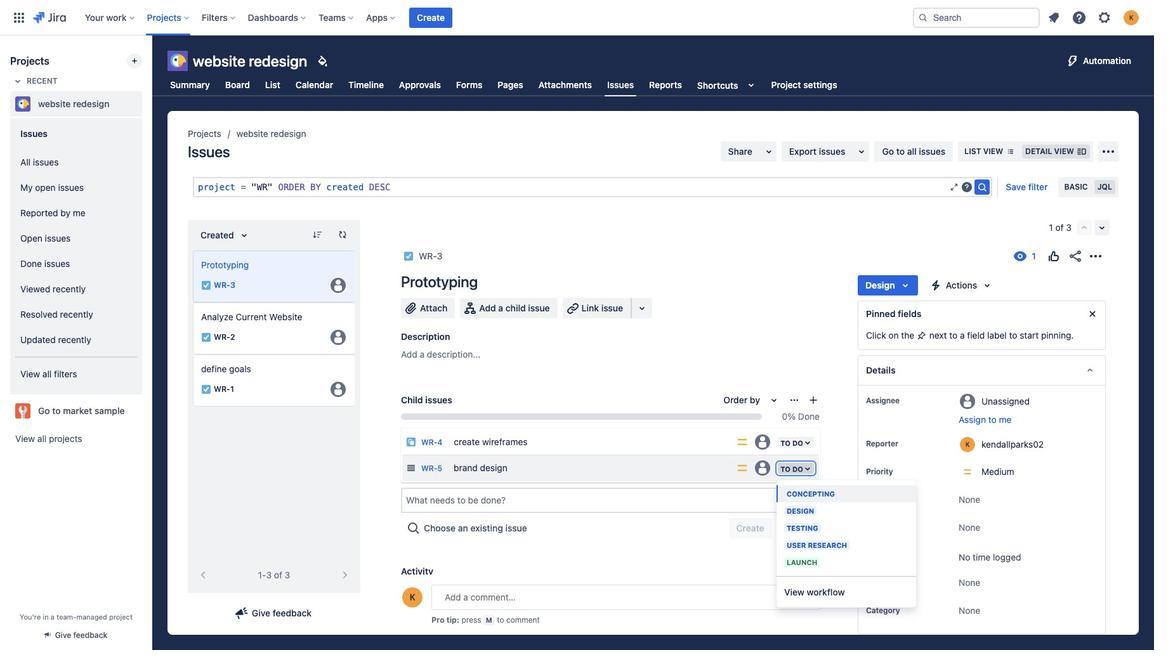 Task type: locate. For each thing, give the bounding box(es) containing it.
0 horizontal spatial give
[[55, 631, 71, 641]]

design up cancel
[[787, 507, 815, 515]]

Child issues field
[[402, 489, 820, 512]]

redesign
[[249, 52, 307, 70], [73, 98, 109, 109], [271, 128, 306, 139]]

on
[[889, 330, 899, 341]]

1 vertical spatial go
[[38, 406, 50, 416]]

task image for prototyping
[[201, 281, 211, 291]]

0 vertical spatial give
[[252, 608, 270, 619]]

1 task element from the top
[[193, 251, 356, 303]]

1 horizontal spatial go
[[883, 146, 895, 157]]

child issues
[[401, 395, 453, 406]]

1 vertical spatial project
[[109, 613, 133, 622]]

0 horizontal spatial add
[[401, 349, 418, 360]]

3 task element from the top
[[193, 355, 356, 407]]

feedback down managed
[[73, 631, 107, 641]]

time
[[867, 551, 885, 561]]

view all projects
[[15, 434, 82, 444]]

approvals
[[399, 79, 441, 90]]

view inside button
[[785, 587, 805, 598]]

view all projects link
[[10, 428, 142, 451]]

prototyping down the copy link to issue icon
[[401, 273, 478, 291]]

all button
[[434, 582, 452, 597]]

an
[[458, 523, 468, 534]]

2 task element from the top
[[193, 303, 356, 355]]

task image
[[201, 281, 211, 291], [201, 385, 211, 395]]

redesign left add to starred image
[[73, 98, 109, 109]]

0 vertical spatial list
[[265, 79, 280, 90]]

shortcuts button
[[695, 74, 762, 96]]

1 horizontal spatial feedback
[[273, 608, 312, 619]]

website redesign up board
[[193, 52, 307, 70]]

website redesign down list link
[[237, 128, 306, 139]]

jira image
[[33, 10, 66, 25], [33, 10, 66, 25]]

website redesign down the recent on the left of page
[[38, 98, 109, 109]]

1 view from the left
[[984, 147, 1004, 156]]

0 horizontal spatial all
[[20, 157, 31, 167]]

done down open on the top left
[[20, 258, 42, 269]]

1 vertical spatial issues
[[20, 128, 48, 139]]

project inside jql query field
[[198, 182, 236, 192]]

all inside 'all' button
[[438, 584, 448, 595]]

redesign up list link
[[249, 52, 307, 70]]

1 horizontal spatial all
[[438, 584, 448, 595]]

2 vertical spatial website redesign
[[237, 128, 306, 139]]

create project image
[[130, 56, 140, 66]]

task image left wr-3 link
[[404, 251, 414, 262]]

your profile and settings image
[[1124, 10, 1140, 25]]

issue inside choose an existing issue button
[[506, 523, 527, 534]]

1 horizontal spatial view
[[1055, 147, 1075, 156]]

issue type: sub-task image for create wireframes
[[406, 437, 416, 448]]

of right 1-
[[274, 570, 282, 581]]

list view
[[965, 147, 1004, 156]]

0 vertical spatial issues
[[608, 79, 634, 90]]

hide message image
[[1086, 307, 1101, 322]]

design button
[[858, 276, 918, 296]]

jql
[[1098, 182, 1113, 192]]

design up pinned
[[866, 280, 896, 291]]

create child image
[[809, 396, 819, 406]]

view all filters link
[[15, 362, 137, 387]]

all issues
[[20, 157, 59, 167]]

view for list view
[[984, 147, 1004, 156]]

2 vertical spatial view
[[785, 587, 805, 598]]

detail
[[1026, 147, 1053, 156]]

website redesign inside website redesign link
[[38, 98, 109, 109]]

feedback for the bottommost give feedback button
[[73, 631, 107, 641]]

group
[[15, 117, 137, 395], [15, 146, 137, 357], [1077, 220, 1110, 236]]

filters button
[[198, 7, 240, 28]]

priority: medium image
[[737, 462, 749, 475]]

1 horizontal spatial add
[[480, 303, 496, 314]]

all right show:
[[438, 584, 448, 595]]

1 vertical spatial task image
[[201, 385, 211, 395]]

all up my
[[20, 157, 31, 167]]

attachments
[[539, 79, 592, 90]]

0 vertical spatial wr-3
[[419, 251, 443, 262]]

view workflow
[[785, 587, 845, 598]]

order
[[724, 395, 748, 406]]

task image left wr-2
[[201, 333, 211, 343]]

issue type: sub-task image left wr-4
[[406, 437, 416, 448]]

issue inside add a child issue button
[[528, 303, 550, 314]]

none down more information about this user icon
[[959, 495, 981, 505]]

2 task image from the top
[[201, 385, 211, 395]]

0 vertical spatial add
[[480, 303, 496, 314]]

add down description
[[401, 349, 418, 360]]

all for all issues
[[20, 157, 31, 167]]

5
[[438, 464, 443, 474]]

field
[[968, 330, 986, 341]]

pro
[[432, 616, 445, 625]]

recently down resolved recently link
[[58, 334, 91, 345]]

0 vertical spatial projects
[[147, 12, 181, 23]]

add for add a child issue
[[480, 303, 496, 314]]

category
[[867, 607, 901, 616]]

wr- up wr-5 link
[[422, 438, 438, 448]]

attach
[[420, 303, 448, 314]]

save filter button
[[999, 177, 1056, 197]]

issue right link
[[602, 303, 623, 314]]

wr-4 link
[[422, 438, 443, 448]]

give down 1-
[[252, 608, 270, 619]]

0 horizontal spatial prototyping
[[201, 260, 249, 270]]

issues down reported by me
[[45, 233, 71, 244]]

0 horizontal spatial give feedback button
[[37, 625, 115, 646]]

shortcuts
[[698, 80, 739, 90]]

issues right child
[[425, 395, 453, 406]]

1 horizontal spatial issue
[[528, 303, 550, 314]]

redesign down list link
[[271, 128, 306, 139]]

all inside all issues link
[[20, 157, 31, 167]]

issue right "child"
[[528, 303, 550, 314]]

reporter pin to top. only you can see pinned fields. image
[[901, 439, 912, 449]]

0 horizontal spatial wr-3
[[214, 281, 235, 290]]

wr-3 up attach at the top of page
[[419, 251, 443, 262]]

recently for updated recently
[[58, 334, 91, 345]]

projects right work
[[147, 12, 181, 23]]

add inside button
[[480, 303, 496, 314]]

wr- inside wr-3 link
[[419, 251, 437, 262]]

dashboards
[[248, 12, 298, 23]]

m
[[486, 616, 493, 625]]

forms link
[[454, 74, 485, 96]]

give feedback button down you're in a team-managed project
[[37, 625, 115, 646]]

prototyping down the created popup button at the top
[[201, 260, 249, 270]]

feedback down 1-3 of 3 at the bottom left
[[273, 608, 312, 619]]

0 horizontal spatial me
[[73, 207, 86, 218]]

me inside "button"
[[1000, 415, 1012, 425]]

0 horizontal spatial website redesign link
[[10, 91, 137, 117]]

add left "child"
[[480, 303, 496, 314]]

1 vertical spatial me
[[1000, 415, 1012, 425]]

time tracking pin to top. only you can see pinned fields. image
[[919, 551, 930, 561]]

issues down projects link
[[188, 143, 230, 161]]

issues inside popup button
[[819, 146, 846, 157]]

website down the recent on the left of page
[[38, 98, 71, 109]]

issue type: sub-task image left wr-5
[[406, 463, 416, 474]]

search image
[[975, 180, 991, 195]]

0 horizontal spatial go
[[38, 406, 50, 416]]

1 vertical spatial by
[[750, 395, 761, 406]]

none down the no
[[959, 578, 981, 589]]

details element
[[858, 356, 1107, 386]]

go up view all projects
[[38, 406, 50, 416]]

0 vertical spatial prototyping
[[201, 260, 249, 270]]

group containing all issues
[[15, 146, 137, 357]]

done inside done issues link
[[20, 258, 42, 269]]

2 horizontal spatial projects
[[188, 128, 221, 139]]

issue actions image
[[790, 396, 800, 406]]

of up vote options: no one has voted for this issue yet. icon
[[1056, 222, 1064, 233]]

1 vertical spatial all
[[438, 584, 448, 595]]

0 vertical spatial task image
[[404, 251, 414, 262]]

0 vertical spatial 1
[[1050, 222, 1054, 233]]

0 vertical spatial view
[[20, 369, 40, 379]]

issue type: sub-task image
[[406, 437, 416, 448], [406, 463, 416, 474]]

issues up open
[[33, 157, 59, 167]]

project right managed
[[109, 613, 133, 622]]

give feedback down 1-3 of 3 at the bottom left
[[252, 608, 312, 619]]

recently down done issues link
[[53, 284, 86, 294]]

desc
[[369, 182, 391, 192]]

settings image
[[1098, 10, 1113, 25]]

2 horizontal spatial issue
[[602, 303, 623, 314]]

newest
[[753, 584, 785, 595]]

of
[[1056, 222, 1064, 233], [274, 570, 282, 581]]

go right export issues popup button
[[883, 146, 895, 157]]

open
[[20, 233, 42, 244]]

website up board
[[193, 52, 246, 70]]

medium
[[982, 467, 1015, 477]]

recently
[[53, 284, 86, 294], [60, 309, 93, 320], [58, 334, 91, 345]]

task image left wr-1
[[201, 385, 211, 395]]

user
[[787, 542, 807, 550]]

concepting
[[787, 490, 835, 498]]

market
[[63, 406, 92, 416]]

issues up viewed recently
[[44, 258, 70, 269]]

give feedback button
[[229, 604, 319, 624], [37, 625, 115, 646]]

wr- left the copy link to issue icon
[[419, 251, 437, 262]]

1 horizontal spatial issues
[[188, 143, 230, 161]]

more information about this user image
[[961, 437, 976, 453]]

1 vertical spatial 1
[[230, 385, 234, 395]]

1 horizontal spatial give feedback button
[[229, 604, 319, 624]]

resolved
[[20, 309, 58, 320]]

0 vertical spatial task image
[[201, 281, 211, 291]]

wr-3 up analyze
[[214, 281, 235, 290]]

sidebar navigation image
[[138, 51, 166, 76]]

1 up vote options: no one has voted for this issue yet. icon
[[1050, 222, 1054, 233]]

issues list box
[[193, 251, 356, 407]]

1 vertical spatial give feedback
[[55, 631, 107, 641]]

my
[[20, 182, 33, 193]]

view inside group
[[20, 369, 40, 379]]

projects
[[49, 434, 82, 444]]

projects down summary link
[[188, 128, 221, 139]]

1 vertical spatial all
[[42, 369, 52, 379]]

1 vertical spatial add
[[401, 349, 418, 360]]

view left the 'projects'
[[15, 434, 35, 444]]

analyze current website
[[201, 312, 303, 323]]

0 vertical spatial website redesign link
[[10, 91, 137, 117]]

me down the unassigned
[[1000, 415, 1012, 425]]

0 vertical spatial give feedback button
[[229, 604, 319, 624]]

1 vertical spatial website redesign
[[38, 98, 109, 109]]

export
[[790, 146, 817, 157]]

research
[[808, 542, 848, 550]]

1 vertical spatial view
[[15, 434, 35, 444]]

add
[[480, 303, 496, 314], [401, 349, 418, 360]]

1 vertical spatial of
[[274, 570, 282, 581]]

wr- up analyze
[[214, 281, 230, 290]]

give feedback down you're in a team-managed project
[[55, 631, 107, 641]]

a inside button
[[499, 303, 504, 314]]

issue inside link issue button
[[602, 303, 623, 314]]

0 vertical spatial go
[[883, 146, 895, 157]]

4 none from the top
[[959, 606, 981, 617]]

summary link
[[168, 74, 213, 96]]

task image
[[404, 251, 414, 262], [201, 333, 211, 343]]

website right projects link
[[237, 128, 268, 139]]

menu bar containing all
[[431, 582, 606, 597]]

me for assign to me
[[1000, 415, 1012, 425]]

projects up the recent on the left of page
[[10, 55, 49, 67]]

0 horizontal spatial by
[[61, 207, 70, 218]]

2 issue type: sub-task image from the top
[[406, 463, 416, 474]]

history
[[519, 584, 549, 595]]

0 horizontal spatial design
[[787, 507, 815, 515]]

by for reported
[[61, 207, 70, 218]]

0 vertical spatial website redesign
[[193, 52, 307, 70]]

tab list containing issues
[[160, 74, 848, 96]]

1 vertical spatial recently
[[60, 309, 93, 320]]

me down my open issues link
[[73, 207, 86, 218]]

0 vertical spatial feedback
[[273, 608, 312, 619]]

1 horizontal spatial done
[[799, 411, 820, 422]]

wr-4
[[422, 438, 443, 448]]

view down updated
[[20, 369, 40, 379]]

time
[[973, 552, 991, 563]]

refresh image
[[338, 230, 348, 240]]

wr- down define goals
[[214, 385, 230, 395]]

launch
[[787, 559, 818, 567]]

by inside group
[[61, 207, 70, 218]]

1 vertical spatial list
[[965, 147, 982, 156]]

website redesign link down the recent on the left of page
[[10, 91, 137, 117]]

by right order
[[750, 395, 761, 406]]

1 horizontal spatial design
[[866, 280, 896, 291]]

primary element
[[8, 0, 903, 35]]

done down create child image
[[799, 411, 820, 422]]

view right newest
[[785, 587, 805, 598]]

1 horizontal spatial list
[[965, 147, 982, 156]]

0 vertical spatial recently
[[53, 284, 86, 294]]

recently for viewed recently
[[53, 284, 86, 294]]

view workflow button
[[777, 578, 917, 608]]

cancel button
[[777, 519, 821, 539]]

issue for add a child issue
[[528, 303, 550, 314]]

task element
[[193, 251, 356, 303], [193, 303, 356, 355], [193, 355, 356, 407]]

issue
[[528, 303, 550, 314], [602, 303, 623, 314], [506, 523, 527, 534]]

1 issue type: sub-task image from the top
[[406, 437, 416, 448]]

feedback for the rightmost give feedback button
[[273, 608, 312, 619]]

give feedback button down 1-3 of 3 at the bottom left
[[229, 604, 319, 624]]

add a child issue button
[[461, 298, 558, 319]]

task image up analyze
[[201, 281, 211, 291]]

0 vertical spatial project
[[198, 182, 236, 192]]

a right in
[[51, 613, 55, 622]]

1 horizontal spatial project
[[198, 182, 236, 192]]

a left "child"
[[499, 303, 504, 314]]

0 vertical spatial design
[[866, 280, 896, 291]]

automation image
[[1066, 53, 1081, 69]]

1 vertical spatial issue type: sub-task image
[[406, 463, 416, 474]]

give down team- at the bottom of the page
[[55, 631, 71, 641]]

1 horizontal spatial by
[[750, 395, 761, 406]]

none up the no
[[959, 522, 981, 533]]

0 vertical spatial give feedback
[[252, 608, 312, 619]]

view up search image
[[984, 147, 1004, 156]]

2 none from the top
[[959, 522, 981, 533]]

2 vertical spatial all
[[37, 434, 47, 444]]

0 vertical spatial all
[[20, 157, 31, 167]]

comment
[[507, 616, 540, 625]]

1 vertical spatial projects
[[10, 55, 49, 67]]

project left the = at the left top
[[198, 182, 236, 192]]

view for detail view
[[1055, 147, 1075, 156]]

description...
[[427, 349, 481, 360]]

0 horizontal spatial feedback
[[73, 631, 107, 641]]

forms
[[456, 79, 483, 90]]

0 vertical spatial all
[[908, 146, 917, 157]]

0 horizontal spatial issues
[[20, 128, 48, 139]]

0 horizontal spatial list
[[265, 79, 280, 90]]

1 horizontal spatial me
[[1000, 415, 1012, 425]]

2 view from the left
[[1055, 147, 1075, 156]]

by right reported
[[61, 207, 70, 218]]

0 horizontal spatial task image
[[201, 333, 211, 343]]

0 vertical spatial me
[[73, 207, 86, 218]]

1 vertical spatial feedback
[[73, 631, 107, 641]]

1 down define goals
[[230, 385, 234, 395]]

to inside "button"
[[989, 415, 997, 425]]

banner
[[0, 0, 1155, 36]]

group for 1 of 3
[[1077, 220, 1110, 236]]

a down description
[[420, 349, 425, 360]]

issue type: sub-task image for brand design
[[406, 463, 416, 474]]

fields
[[898, 309, 922, 319]]

issues for child issues
[[425, 395, 453, 406]]

menu bar
[[431, 582, 606, 597]]

0 horizontal spatial 1
[[230, 385, 234, 395]]

2 vertical spatial projects
[[188, 128, 221, 139]]

by inside popup button
[[750, 395, 761, 406]]

order by button
[[716, 390, 787, 411]]

all for filters
[[42, 369, 52, 379]]

recently down viewed recently link
[[60, 309, 93, 320]]

my open issues
[[20, 182, 84, 193]]

next
[[930, 330, 948, 341]]

priority
[[867, 467, 894, 477]]

list up syntax help image
[[965, 147, 982, 156]]

1 horizontal spatial give
[[252, 608, 270, 619]]

kendallparks02
[[982, 439, 1044, 450]]

priority: medium image
[[737, 436, 749, 449]]

1 vertical spatial task image
[[201, 333, 211, 343]]

wr-1
[[214, 385, 234, 395]]

projects for projects link
[[188, 128, 221, 139]]

website redesign link down list link
[[237, 126, 306, 142]]

you're in a team-managed project
[[20, 613, 133, 622]]

1 vertical spatial wr-3
[[214, 281, 235, 290]]

issues left reports
[[608, 79, 634, 90]]

1 task image from the top
[[201, 281, 211, 291]]

issues up all issues
[[20, 128, 48, 139]]

list for list
[[265, 79, 280, 90]]

1 vertical spatial prototyping
[[401, 273, 478, 291]]

timeline
[[349, 79, 384, 90]]

1 horizontal spatial task image
[[404, 251, 414, 262]]

list right board
[[265, 79, 280, 90]]

issue right existing
[[506, 523, 527, 534]]

1 horizontal spatial of
[[1056, 222, 1064, 233]]

projects inside dropdown button
[[147, 12, 181, 23]]

none right category pin to top. only you can see pinned fields. 'icon'
[[959, 606, 981, 617]]

pro tip: press m to comment
[[432, 616, 540, 625]]

automation
[[1084, 55, 1132, 66]]

0 horizontal spatial view
[[984, 147, 1004, 156]]

issues right export
[[819, 146, 846, 157]]

project settings link
[[769, 74, 840, 96]]

viewed
[[20, 284, 50, 294]]

tab list
[[160, 74, 848, 96]]

list for list view
[[965, 147, 982, 156]]

all for all
[[438, 584, 448, 595]]

Add a comment… field
[[432, 585, 821, 611]]

task image for define goals
[[201, 385, 211, 395]]

copy link to issue image
[[440, 251, 450, 261]]

0 horizontal spatial projects
[[10, 55, 49, 67]]

assignee pin to top. only you can see pinned fields. image
[[903, 396, 913, 406]]

view right detail
[[1055, 147, 1075, 156]]

resolved recently
[[20, 309, 93, 320]]



Task type: vqa. For each thing, say whether or not it's contained in the screenshot.
Compass
no



Task type: describe. For each thing, give the bounding box(es) containing it.
banner containing your work
[[0, 0, 1155, 36]]

1 vertical spatial design
[[787, 507, 815, 515]]

view for view all projects
[[15, 434, 35, 444]]

0 vertical spatial of
[[1056, 222, 1064, 233]]

0
[[783, 411, 788, 422]]

add a child issue
[[480, 303, 550, 314]]

group for issues
[[15, 146, 137, 357]]

link issue button
[[563, 298, 632, 319]]

list link
[[263, 74, 283, 96]]

search image
[[919, 12, 929, 23]]

go for go to all issues
[[883, 146, 895, 157]]

go for go to market sample
[[38, 406, 50, 416]]

add for add a description...
[[401, 349, 418, 360]]

brand design
[[454, 462, 508, 473]]

help image
[[1072, 10, 1087, 25]]

done issues
[[20, 258, 70, 269]]

2
[[230, 333, 235, 342]]

first
[[787, 584, 804, 595]]

Search field
[[914, 7, 1041, 28]]

board link
[[223, 74, 253, 96]]

1 vertical spatial website
[[38, 98, 71, 109]]

wr- down wr-4
[[422, 464, 438, 474]]

3 none from the top
[[959, 578, 981, 589]]

no
[[959, 552, 971, 563]]

task element containing prototyping
[[193, 251, 356, 303]]

child
[[506, 303, 526, 314]]

1 horizontal spatial website redesign link
[[237, 126, 306, 142]]

2 vertical spatial website
[[237, 128, 268, 139]]

automation button
[[1061, 51, 1140, 71]]

1 vertical spatial give
[[55, 631, 71, 641]]

history button
[[515, 582, 553, 597]]

add to starred image
[[138, 404, 154, 419]]

wr- down analyze
[[214, 333, 230, 342]]

prototyping inside task element
[[201, 260, 249, 270]]

summary
[[170, 79, 210, 90]]

go to all issues
[[883, 146, 946, 157]]

me for reported by me
[[73, 207, 86, 218]]

analyze
[[201, 312, 233, 323]]

task element containing define goals
[[193, 355, 356, 407]]

show:
[[401, 584, 426, 595]]

1 inside task element
[[230, 385, 234, 395]]

team-
[[57, 613, 76, 622]]

1 vertical spatial give feedback button
[[37, 625, 115, 646]]

issues down all issues link at the left top of page
[[58, 182, 84, 193]]

group containing issues
[[15, 117, 137, 395]]

work
[[562, 584, 584, 595]]

view for view all filters
[[20, 369, 40, 379]]

wr-3 link
[[419, 249, 443, 264]]

recent
[[27, 76, 58, 86]]

assign to me button
[[959, 414, 1093, 427]]

0 horizontal spatial of
[[274, 570, 282, 581]]

pages link
[[495, 74, 526, 96]]

1 none from the top
[[959, 495, 981, 505]]

projects button
[[143, 7, 194, 28]]

link
[[582, 303, 599, 314]]

issues left list view
[[920, 146, 946, 157]]

issues for all issues
[[33, 157, 59, 167]]

link issue
[[582, 303, 623, 314]]

vote options: no one has voted for this issue yet. image
[[1047, 249, 1062, 264]]

category pin to top. only you can see pinned fields. image
[[913, 607, 923, 617]]

syntax help image
[[963, 182, 973, 192]]

activity
[[401, 566, 434, 577]]

goals
[[229, 364, 251, 375]]

managed
[[76, 613, 107, 622]]

define
[[201, 364, 227, 375]]

actions image
[[1089, 249, 1104, 264]]

0 horizontal spatial project
[[109, 613, 133, 622]]

1 vertical spatial redesign
[[73, 98, 109, 109]]

wr-3 inside task element
[[214, 281, 235, 290]]

design
[[480, 462, 508, 473]]

issues for export issues
[[819, 146, 846, 157]]

my open issues link
[[15, 175, 137, 201]]

order
[[278, 182, 305, 192]]

reported by me link
[[15, 201, 137, 226]]

issues for open issues
[[45, 233, 71, 244]]

created button
[[193, 225, 257, 246]]

viewed recently link
[[15, 277, 137, 302]]

updated recently link
[[15, 328, 137, 353]]

collapse recent projects image
[[10, 74, 25, 89]]

0 horizontal spatial give feedback
[[55, 631, 107, 641]]

viewed recently
[[20, 284, 86, 294]]

go to all issues link
[[875, 142, 954, 162]]

tip:
[[447, 616, 460, 625]]

to for next to a field label to start pinning.
[[950, 330, 958, 341]]

0 vertical spatial website
[[193, 52, 246, 70]]

1 of 3
[[1050, 222, 1072, 233]]

comments button
[[457, 582, 510, 597]]

link web pages and more image
[[635, 301, 650, 316]]

workflow
[[807, 587, 845, 598]]

save filter
[[1006, 182, 1048, 192]]

unassigned
[[982, 396, 1030, 407]]

attachments link
[[536, 74, 595, 96]]

add to starred image
[[138, 96, 154, 112]]

issue for choose an existing issue
[[506, 523, 527, 534]]

project
[[772, 79, 802, 90]]

3 inside task element
[[230, 281, 235, 290]]

2 vertical spatial redesign
[[271, 128, 306, 139]]

calendar link
[[293, 74, 336, 96]]

import and bulk change issues image
[[1101, 144, 1117, 159]]

click
[[867, 330, 887, 341]]

reported by me
[[20, 207, 86, 218]]

editor image
[[950, 182, 960, 192]]

to for go to all issues
[[897, 146, 905, 157]]

issues inside group
[[20, 128, 48, 139]]

task image inside issues list box
[[201, 333, 211, 343]]

%
[[788, 411, 796, 422]]

description
[[401, 331, 450, 342]]

start
[[1020, 330, 1039, 341]]

define goals
[[201, 364, 251, 375]]

to for go to market sample
[[52, 406, 61, 416]]

by for order
[[750, 395, 761, 406]]

export issues
[[790, 146, 846, 157]]

design inside dropdown button
[[866, 280, 896, 291]]

pages
[[498, 79, 524, 90]]

open issues
[[20, 233, 71, 244]]

1 vertical spatial done
[[799, 411, 820, 422]]

start date pin to top. only you can see pinned fields. image
[[916, 579, 926, 589]]

create wireframes link
[[449, 430, 732, 455]]

choose
[[424, 523, 456, 534]]

set project background image
[[315, 53, 330, 69]]

recently for resolved recently
[[60, 309, 93, 320]]

actions
[[946, 280, 978, 291]]

choose an existing issue
[[424, 523, 527, 534]]

created
[[327, 182, 364, 192]]

appswitcher icon image
[[11, 10, 27, 25]]

projects for projects dropdown button
[[147, 12, 181, 23]]

label
[[988, 330, 1007, 341]]

order by image
[[237, 228, 252, 243]]

sort descending image
[[312, 230, 323, 240]]

pinned fields
[[867, 309, 922, 319]]

0 vertical spatial redesign
[[249, 52, 307, 70]]

2 vertical spatial issues
[[188, 143, 230, 161]]

resolved recently link
[[15, 302, 137, 328]]

comments
[[461, 584, 506, 595]]

existing
[[471, 523, 503, 534]]

create
[[417, 12, 445, 23]]

notifications image
[[1047, 10, 1062, 25]]

reported
[[20, 207, 58, 218]]

view for view workflow
[[785, 587, 805, 598]]

board
[[225, 79, 250, 90]]

by
[[310, 182, 321, 192]]

all for projects
[[37, 434, 47, 444]]

to for assign to me
[[989, 415, 997, 425]]

details
[[867, 365, 896, 376]]

assign
[[959, 415, 987, 425]]

save
[[1006, 182, 1027, 192]]

apps
[[366, 12, 388, 23]]

wr-5 link
[[422, 464, 443, 474]]

newest first button
[[746, 582, 821, 597]]

issues for done issues
[[44, 258, 70, 269]]

issues inside tab list
[[608, 79, 634, 90]]

JQL query field
[[194, 178, 950, 196]]

wr-5
[[422, 464, 443, 474]]

log
[[586, 584, 599, 595]]

1 horizontal spatial give feedback
[[252, 608, 312, 619]]

project = "wr" order by created desc
[[198, 182, 391, 192]]

time tracking
[[867, 551, 917, 561]]

brand design link
[[449, 456, 732, 481]]

task element containing analyze current website
[[193, 303, 356, 355]]

a left field
[[961, 330, 965, 341]]

1 horizontal spatial prototyping
[[401, 273, 478, 291]]



